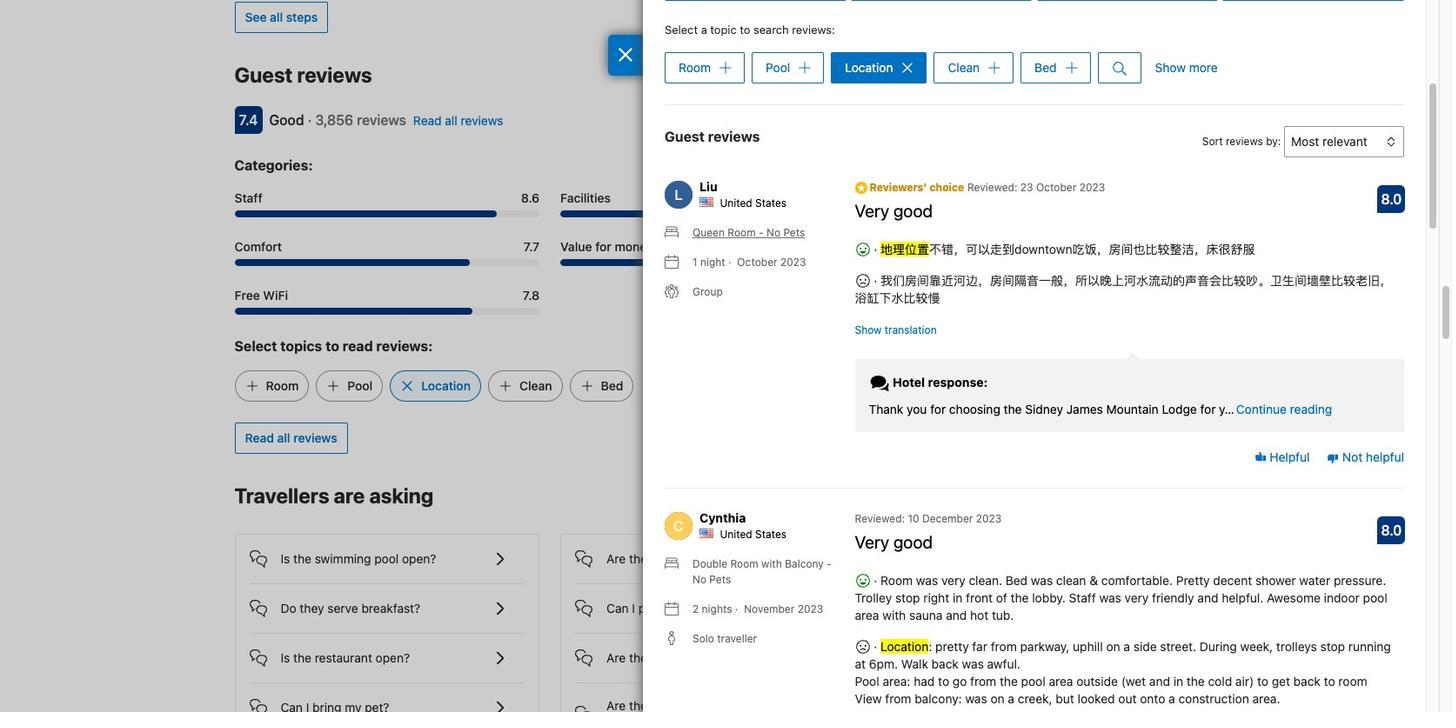 Task type: locate. For each thing, give the bounding box(es) containing it.
pool up the do they serve breakfast? button
[[374, 551, 399, 566]]

reviews: right search on the top right of the page
[[792, 23, 835, 37]]

0 vertical spatial with
[[700, 551, 724, 566]]

reviewers' choice
[[867, 181, 964, 194]]

response:
[[928, 375, 988, 390]]

0 horizontal spatial reviews:
[[376, 338, 433, 354]]

united states up "queen room - no pets"
[[720, 197, 787, 210]]

2 rooms from the top
[[662, 651, 697, 665]]

with inside button
[[700, 551, 724, 566]]

free wifi 7.8 meter
[[235, 308, 540, 315]]

2 vertical spatial pool
[[855, 675, 880, 689]]

availability for travellers are asking
[[1121, 490, 1181, 504]]

2 are from the top
[[607, 651, 626, 665]]

1 vertical spatial united states
[[720, 528, 787, 542]]

reviews inside read all reviews button
[[293, 430, 337, 445]]

1 horizontal spatial read
[[413, 113, 442, 128]]

2 vertical spatial see
[[1096, 490, 1117, 504]]

pool inside button
[[374, 551, 399, 566]]

see left steps
[[245, 9, 267, 24]]

0 vertical spatial and
[[1198, 591, 1219, 606]]

united states for liu
[[720, 197, 787, 210]]

1 vertical spatial there
[[629, 651, 659, 665]]

are inside button
[[607, 551, 626, 566]]

with inside button
[[700, 651, 724, 665]]

stop up sauna
[[895, 591, 920, 606]]

show more
[[1155, 60, 1218, 75]]

0 horizontal spatial in
[[953, 591, 963, 606]]

2 horizontal spatial bed
[[1035, 60, 1057, 75]]

guest up liu
[[665, 129, 705, 145]]

0 vertical spatial very good
[[855, 201, 933, 221]]

1 vertical spatial rooms
[[662, 651, 697, 665]]

0 horizontal spatial show
[[855, 324, 882, 337]]

1 vertical spatial reviews:
[[376, 338, 433, 354]]

with inside "room was very clean. bed was clean & comfortable. pretty decent shower water pressure. trolley stop right in front of the lobby. staff was very friendly and helpful. awesome indoor pool area with sauna and hot tub."
[[883, 609, 906, 623]]

2 vertical spatial all
[[277, 430, 290, 445]]

pool inside : pretty far from parkway, uphill on a side street. during week, trolleys stop running at 6pm. walk back was awful. pool area: had to go from the pool area outside (wet and in the cold air) to get back to room view from balcony: was on a creek, but looked out onto a construction area.
[[855, 675, 880, 689]]

rooms up the there?
[[662, 551, 697, 566]]

1 scored 8.0 element from the top
[[1378, 186, 1406, 213]]

on down ask at the right bottom of the page
[[991, 692, 1005, 707]]

0 vertical spatial good
[[894, 201, 933, 221]]

reading
[[1290, 402, 1333, 417]]

i
[[632, 601, 635, 616]]

hotel response:
[[890, 375, 988, 390]]

and up onto
[[1149, 675, 1170, 689]]

1 horizontal spatial very
[[1125, 591, 1149, 606]]

0 horizontal spatial guest
[[235, 62, 293, 87]]

0 vertical spatial read all reviews
[[413, 113, 503, 128]]

for right 'you'
[[930, 402, 946, 417]]

from
[[991, 640, 1017, 655], [970, 675, 997, 689], [885, 692, 912, 707]]

0 vertical spatial pool
[[766, 60, 790, 75]]

0 vertical spatial see
[[245, 9, 267, 24]]

good down the reviewers' choice
[[894, 201, 933, 221]]

select topics to read reviews:
[[235, 338, 433, 354]]

room left - at the right of page
[[728, 227, 756, 240]]

1 vertical spatial see
[[1096, 68, 1117, 83]]

a right ask at the right bottom of the page
[[1022, 661, 1028, 676]]

there inside button
[[629, 651, 659, 665]]

1 vertical spatial all
[[445, 113, 458, 128]]

front
[[966, 591, 993, 606]]

a left side
[[1124, 640, 1130, 655]]

availability for guest reviews
[[1121, 68, 1181, 83]]

decent
[[1213, 574, 1252, 589]]

all
[[270, 9, 283, 24], [445, 113, 458, 128], [277, 430, 290, 445]]

1 vertical spatial very
[[1125, 591, 1149, 606]]

1 states from the top
[[755, 197, 787, 210]]

1 horizontal spatial reviews:
[[792, 23, 835, 37]]

1 horizontal spatial read all reviews
[[413, 113, 503, 128]]

queen room - no pets
[[693, 227, 805, 240]]

a inside are there rooms with a balcony? button
[[727, 651, 734, 665]]

nights
[[702, 603, 732, 616]]

room inside queen room - no pets link
[[728, 227, 756, 240]]

reviews: down free wifi 7.8 meter
[[376, 338, 433, 354]]

staff
[[235, 190, 263, 205], [1069, 591, 1096, 606]]

go
[[953, 675, 967, 689]]

0 vertical spatial is
[[281, 551, 290, 566]]

3,856
[[315, 112, 353, 128]]

1 vertical spatial guest reviews
[[665, 129, 760, 145]]

good
[[269, 112, 304, 128]]

0 vertical spatial very
[[942, 574, 966, 589]]

in inside : pretty far from parkway, uphill on a side street. during week, trolleys stop running at 6pm. walk back was awful. pool area: had to go from the pool area outside (wet and in the cold air) to get back to room view from balcony: was on a creek, but looked out onto a construction area.
[[1174, 675, 1184, 689]]

the inside "room was very clean. bed was clean & comfortable. pretty decent shower water pressure. trolley stop right in front of the lobby. staff was very friendly and helpful. awesome indoor pool area with sauna and hot tub."
[[1011, 591, 1029, 606]]

hotel
[[893, 375, 925, 390]]

back down pretty
[[932, 657, 959, 672]]

pool up view
[[855, 675, 880, 689]]

reviewed: left 10 at the bottom
[[855, 513, 905, 526]]

on right uphill on the right bottom
[[1107, 640, 1121, 655]]

select left topics
[[235, 338, 277, 354]]

location
[[845, 60, 893, 75], [887, 239, 936, 254], [421, 378, 471, 393], [881, 640, 929, 655]]

see availability button for travellers are asking
[[1085, 482, 1192, 513]]

stop
[[895, 591, 920, 606], [1321, 640, 1345, 655]]

all inside button
[[270, 9, 283, 24]]

is inside is the restaurant open? button
[[281, 651, 290, 665]]

location inside list of reviews region
[[881, 640, 929, 655]]

liu
[[700, 180, 718, 194]]

trolley
[[855, 591, 892, 606]]

1 horizontal spatial bed
[[1006, 574, 1028, 589]]

1 vertical spatial good
[[894, 533, 933, 553]]

week,
[[1241, 640, 1273, 655]]

area inside : pretty far from parkway, uphill on a side street. during week, trolleys stop running at 6pm. walk back was awful. pool area: had to go from the pool area outside (wet and in the cold air) to get back to room view from balcony: was on a creek, but looked out onto a construction area.
[[1049, 675, 1073, 689]]

guest reviews up liu
[[665, 129, 760, 145]]

is inside is the swimming pool open? button
[[281, 551, 290, 566]]

very up 'trolley'
[[855, 533, 889, 553]]

0 vertical spatial very
[[855, 201, 889, 221]]

all for read all reviews button
[[277, 430, 290, 445]]

1 8.0 from the top
[[1381, 192, 1402, 207]]

1 horizontal spatial pool
[[766, 60, 790, 75]]

right
[[924, 591, 950, 606]]

good · 3,856 reviews
[[269, 112, 406, 128]]

1 united from the top
[[720, 197, 752, 210]]

0 vertical spatial are
[[607, 551, 626, 566]]

united for cynthia
[[720, 528, 752, 542]]

show more button
[[1155, 52, 1218, 84]]

comfortable.
[[1102, 574, 1173, 589]]

pool down pressure.
[[1363, 591, 1388, 606]]

0 horizontal spatial very
[[942, 574, 966, 589]]

0 horizontal spatial stop
[[895, 591, 920, 606]]

shower
[[1256, 574, 1296, 589]]

1 see availability from the top
[[1096, 68, 1181, 83]]

0 vertical spatial states
[[755, 197, 787, 210]]

room down topic
[[679, 60, 711, 75]]

room
[[1339, 675, 1368, 689]]

open? up the do they serve breakfast? button
[[402, 551, 436, 566]]

see up &
[[1096, 490, 1117, 504]]

0 vertical spatial from
[[991, 640, 1017, 655]]

1 horizontal spatial and
[[1149, 675, 1170, 689]]

stop right trolleys
[[1321, 640, 1345, 655]]

1 horizontal spatial pool
[[1021, 675, 1046, 689]]

1 vertical spatial pool
[[348, 378, 373, 393]]

see
[[245, 9, 267, 24], [1096, 68, 1117, 83], [1096, 490, 1117, 504]]

open?
[[402, 551, 436, 566], [376, 651, 410, 665]]

rooms inside button
[[662, 551, 697, 566]]

all inside button
[[277, 430, 290, 445]]

1 vertical spatial back
[[1294, 675, 1321, 689]]

stop inside : pretty far from parkway, uphill on a side street. during week, trolleys stop running at 6pm. walk back was awful. pool area: had to go from the pool area outside (wet and in the cold air) to get back to room view from balcony: was on a creek, but looked out onto a construction area.
[[1321, 640, 1345, 655]]

0 vertical spatial in
[[953, 591, 963, 606]]

2 horizontal spatial pool
[[855, 675, 880, 689]]

balcony?
[[737, 651, 787, 665]]

see availability up comfortable.
[[1096, 490, 1181, 504]]

see availability button for guest reviews
[[1085, 61, 1192, 92]]

states up no
[[755, 197, 787, 210]]

2023 down pets
[[781, 256, 806, 269]]

2023 right december
[[976, 513, 1002, 526]]

1 horizontal spatial in
[[1174, 675, 1184, 689]]

availability left more
[[1121, 68, 1181, 83]]

rooms for balcony?
[[662, 651, 697, 665]]

0 vertical spatial 8.0
[[1381, 192, 1402, 207]]

tub.
[[992, 609, 1014, 623]]

awesome
[[1267, 591, 1321, 606]]

united up facilities 7.5 meter
[[720, 197, 752, 210]]

2 see availability button from the top
[[1085, 482, 1192, 513]]

1 7.7 from the left
[[524, 239, 540, 254]]

0 vertical spatial united
[[720, 197, 752, 210]]

side
[[1134, 640, 1157, 655]]

are for are there rooms with a balcony?
[[607, 651, 626, 665]]

from down "area:"
[[885, 692, 912, 707]]

· left the 地理
[[874, 242, 877, 257]]

pool down read
[[348, 378, 373, 393]]

read all reviews button
[[235, 423, 348, 454]]

no
[[767, 227, 781, 240]]

0 vertical spatial see availability button
[[1085, 61, 1192, 92]]

· up the 6pm.
[[871, 640, 881, 655]]

0 vertical spatial availability
[[1121, 68, 1181, 83]]

show for show translation
[[855, 324, 882, 337]]

1 very good from the top
[[855, 201, 933, 221]]

rooms down solo
[[662, 651, 697, 665]]

area down 'trolley'
[[855, 609, 879, 623]]

: pretty far from parkway, uphill on a side street. during week, trolleys stop running at 6pm. walk back was awful. pool area: had to go from the pool area outside (wet and in the cold air) to get back to room view from balcony: was on a creek, but looked out onto a construction area.
[[855, 640, 1391, 707]]

is the restaurant open? button
[[249, 634, 525, 669]]

7.7 left value
[[524, 239, 540, 254]]

2 nights · november 2023
[[693, 603, 823, 616]]

are up the can
[[607, 551, 626, 566]]

close image
[[618, 48, 634, 62]]

select
[[665, 23, 698, 37], [235, 338, 277, 354]]

0 vertical spatial back
[[932, 657, 959, 672]]

1 availability from the top
[[1121, 68, 1181, 83]]

select for select a topic to search reviews:
[[665, 23, 698, 37]]

air)
[[1236, 675, 1254, 689]]

was up lobby.
[[1031, 574, 1053, 589]]

1 horizontal spatial october
[[1036, 181, 1077, 194]]

very
[[942, 574, 966, 589], [1125, 591, 1149, 606]]

2 is from the top
[[281, 651, 290, 665]]

· right "night" at the left of the page
[[728, 256, 731, 269]]

2 very from the top
[[855, 533, 889, 553]]

0 vertical spatial united states
[[720, 197, 787, 210]]

october right 23
[[1036, 181, 1077, 194]]

1 horizontal spatial stop
[[1321, 640, 1345, 655]]

there up the park
[[629, 551, 659, 566]]

show inside show more button
[[1155, 60, 1186, 75]]

far
[[972, 640, 988, 655]]

with left 'sea'
[[700, 551, 724, 566]]

free wifi
[[235, 288, 288, 302]]

1 vertical spatial very good
[[855, 533, 933, 553]]

out
[[1119, 692, 1137, 707]]

1 see availability button from the top
[[1085, 61, 1192, 92]]

with down 'trolley'
[[883, 609, 906, 623]]

8.6
[[521, 190, 540, 205]]

looked
[[1078, 692, 1115, 707]]

is the swimming pool open? button
[[249, 535, 525, 570]]

staff down &
[[1069, 591, 1096, 606]]

· up 浴缸下水比较慢
[[871, 274, 881, 288]]

good down 10 at the bottom
[[894, 533, 933, 553]]

clean
[[1056, 574, 1086, 589]]

the left restaurant
[[293, 651, 311, 665]]

continue reading link
[[1236, 401, 1333, 419]]

with down solo
[[700, 651, 724, 665]]

1 vertical spatial scored 8.0 element
[[1378, 517, 1406, 545]]

and down pretty
[[1198, 591, 1219, 606]]

read all reviews inside button
[[245, 430, 337, 445]]

1 vertical spatial stop
[[1321, 640, 1345, 655]]

sort
[[1202, 135, 1223, 148]]

2 vertical spatial pool
[[1021, 675, 1046, 689]]

(wet
[[1121, 675, 1146, 689]]

was down go
[[965, 692, 987, 707]]

comfort 7.7 meter
[[235, 259, 540, 266]]

2 united states from the top
[[720, 528, 787, 542]]

in right right
[[953, 591, 963, 606]]

2 horizontal spatial pool
[[1363, 591, 1388, 606]]

guest up scored 7.4 element
[[235, 62, 293, 87]]

guest reviews up good
[[235, 62, 372, 87]]

very good down 10 at the bottom
[[855, 533, 933, 553]]

1 horizontal spatial staff
[[1069, 591, 1096, 606]]

2 very good from the top
[[855, 533, 933, 553]]

and left 'hot'
[[946, 609, 967, 623]]

are inside button
[[607, 651, 626, 665]]

2 availability from the top
[[1121, 490, 1181, 504]]

0 horizontal spatial guest reviews
[[235, 62, 372, 87]]

reviewed: for reviewed: 10 december 2023
[[855, 513, 905, 526]]

bed inside "room was very clean. bed was clean & comfortable. pretty decent shower water pressure. trolley stop right in front of the lobby. staff was very friendly and helpful. awesome indoor pool area with sauna and hot tub."
[[1006, 574, 1028, 589]]

1 vertical spatial availability
[[1121, 490, 1181, 504]]

1 there from the top
[[629, 551, 659, 566]]

for left the y…
[[1200, 402, 1216, 417]]

at
[[855, 657, 866, 672]]

0 vertical spatial area
[[855, 609, 879, 623]]

1 are from the top
[[607, 551, 626, 566]]

show inside show translation link
[[855, 324, 882, 337]]

1 vertical spatial show
[[855, 324, 882, 337]]

show left translation
[[855, 324, 882, 337]]

see for guest reviews
[[1096, 68, 1117, 83]]

is for is the restaurant open?
[[281, 651, 290, 665]]

0 vertical spatial all
[[270, 9, 283, 24]]

show left more
[[1155, 60, 1186, 75]]

street.
[[1160, 640, 1197, 655]]

see inside button
[[245, 9, 267, 24]]

area:
[[883, 675, 911, 689]]

1 is from the top
[[281, 551, 290, 566]]

0 horizontal spatial and
[[946, 609, 967, 623]]

1 vertical spatial 8.0
[[1381, 523, 1402, 539]]

8.0 for first scored 8.0 element
[[1381, 192, 1402, 207]]

see left show more button
[[1096, 68, 1117, 83]]

1 united states from the top
[[720, 197, 787, 210]]

1 very from the top
[[855, 201, 889, 221]]

see availability
[[1096, 68, 1181, 83], [1096, 490, 1181, 504]]

area up but
[[1049, 675, 1073, 689]]

helpful
[[1366, 450, 1405, 464]]

1 vertical spatial united
[[720, 528, 752, 542]]

show for show more
[[1155, 60, 1186, 75]]

1 vertical spatial guest
[[665, 129, 705, 145]]

walk
[[901, 657, 928, 672]]

sea
[[737, 551, 757, 566]]

0 horizontal spatial october
[[737, 256, 778, 269]]

2 states from the top
[[755, 528, 787, 542]]

see availability for travellers are asking
[[1096, 490, 1181, 504]]

there for are there rooms with a sea view?
[[629, 551, 659, 566]]

from up awful.
[[991, 640, 1017, 655]]

rated good element
[[269, 112, 304, 128]]

to left go
[[938, 675, 949, 689]]

balcony:
[[915, 692, 962, 707]]

view?
[[760, 551, 792, 566]]

1 horizontal spatial back
[[1294, 675, 1321, 689]]

0 horizontal spatial read
[[245, 430, 274, 445]]

very good for 1st scored 8.0 element from the bottom of the list of reviews region
[[855, 533, 933, 553]]

0 horizontal spatial for
[[595, 239, 612, 254]]

had
[[914, 675, 935, 689]]

stop inside "room was very clean. bed was clean & comfortable. pretty decent shower water pressure. trolley stop right in front of the lobby. staff was very friendly and helpful. awesome indoor pool area with sauna and hot tub."
[[895, 591, 920, 606]]

select left topic
[[665, 23, 698, 37]]

0 vertical spatial stop
[[895, 591, 920, 606]]

0 vertical spatial select
[[665, 23, 698, 37]]

1 horizontal spatial guest reviews
[[665, 129, 760, 145]]

0 vertical spatial rooms
[[662, 551, 697, 566]]

0 horizontal spatial bed
[[601, 378, 623, 393]]

asking
[[369, 484, 434, 508]]

0 horizontal spatial 7.7
[[524, 239, 540, 254]]

1 rooms from the top
[[662, 551, 697, 566]]

there down the park
[[629, 651, 659, 665]]

2 vertical spatial with
[[700, 651, 724, 665]]

choice
[[930, 181, 964, 194]]

to up 'area.'
[[1257, 675, 1269, 689]]

rooms inside button
[[662, 651, 697, 665]]

reviews
[[297, 62, 372, 87], [357, 112, 406, 128], [461, 113, 503, 128], [708, 129, 760, 145], [1226, 135, 1263, 148], [293, 430, 337, 445]]

a left 'sea'
[[727, 551, 734, 566]]

very good down reviewers'
[[855, 201, 933, 221]]

with for balcony?
[[700, 651, 724, 665]]

very good for first scored 8.0 element
[[855, 201, 933, 221]]

2 there from the top
[[629, 651, 659, 665]]

2 7.7 from the left
[[850, 239, 866, 254]]

0 horizontal spatial pool
[[348, 378, 373, 393]]

7.7 for comfort
[[524, 239, 540, 254]]

1 vertical spatial in
[[1174, 675, 1184, 689]]

0 horizontal spatial area
[[855, 609, 879, 623]]

indoor
[[1324, 591, 1360, 606]]

0 horizontal spatial reviewed:
[[855, 513, 905, 526]]

7.7 left the 地理
[[850, 239, 866, 254]]

is down do
[[281, 651, 290, 665]]

room up 'trolley'
[[881, 574, 913, 589]]

translation
[[885, 324, 937, 337]]

sidney
[[1025, 402, 1063, 417]]

pool up creek,
[[1021, 675, 1046, 689]]

2 see availability from the top
[[1096, 490, 1181, 504]]

serve
[[328, 601, 358, 616]]

still looking?
[[987, 610, 1091, 630]]

a
[[701, 23, 707, 37], [727, 551, 734, 566], [1124, 640, 1130, 655], [727, 651, 734, 665], [1022, 661, 1028, 676], [1008, 692, 1015, 707], [1169, 692, 1175, 707]]

there inside button
[[629, 551, 659, 566]]

reviewed: left 23
[[968, 181, 1018, 194]]

-
[[759, 227, 764, 240]]

1 vertical spatial read all reviews
[[245, 430, 337, 445]]

clean
[[948, 60, 980, 75], [519, 378, 552, 393]]

2 vertical spatial from
[[885, 692, 912, 707]]

2 8.0 from the top
[[1381, 523, 1402, 539]]

pool down search on the top right of the page
[[766, 60, 790, 75]]

united down cynthia
[[720, 528, 752, 542]]

a down solo traveller
[[727, 651, 734, 665]]

area inside "room was very clean. bed was clean & comfortable. pretty decent shower water pressure. trolley stop right in front of the lobby. staff was very friendly and helpful. awesome indoor pool area with sauna and hot tub."
[[855, 609, 879, 623]]

the right of
[[1011, 591, 1029, 606]]

united states for cynthia
[[720, 528, 787, 542]]

staff down review categories element
[[235, 190, 263, 205]]

very up right
[[942, 574, 966, 589]]

from right go
[[970, 675, 997, 689]]

2 horizontal spatial and
[[1198, 591, 1219, 606]]

pets
[[784, 227, 805, 240]]

2 united from the top
[[720, 528, 752, 542]]

a left topic
[[701, 23, 707, 37]]

open? right restaurant
[[376, 651, 410, 665]]

see all steps button
[[235, 1, 328, 33]]

· up 'trolley'
[[871, 574, 881, 589]]

0 vertical spatial there
[[629, 551, 659, 566]]

more
[[1189, 60, 1218, 75]]

scored 8.0 element
[[1378, 186, 1406, 213], [1378, 517, 1406, 545]]

1 vertical spatial and
[[946, 609, 967, 623]]

united states up 'sea'
[[720, 528, 787, 542]]

reviewed: for reviewed: 23 october 2023
[[968, 181, 1018, 194]]

october down - at the right of page
[[737, 256, 778, 269]]

thank you for choosing the sidney james mountain lodge for y… continue reading
[[869, 402, 1333, 417]]

very down reviewers'
[[855, 201, 889, 221]]

helpful.
[[1222, 591, 1264, 606]]

2 vertical spatial and
[[1149, 675, 1170, 689]]

are down the can
[[607, 651, 626, 665]]

2 horizontal spatial for
[[1200, 402, 1216, 417]]



Task type: vqa. For each thing, say whether or not it's contained in the screenshot.
"a" in the Find a stay link
no



Task type: describe. For each thing, give the bounding box(es) containing it.
guest inside guest reviews element
[[235, 62, 293, 87]]

was down comfortable.
[[1100, 591, 1122, 606]]

staff 8.6 meter
[[235, 210, 540, 217]]

cleanliness 7.6 meter
[[887, 210, 1192, 217]]

december
[[922, 513, 973, 526]]

7.7 for value for money
[[850, 239, 866, 254]]

breakfast?
[[362, 601, 420, 616]]

and inside : pretty far from parkway, uphill on a side street. during week, trolleys stop running at 6pm. walk back was awful. pool area: had to go from the pool area outside (wet and in the cold air) to get back to room view from balcony: was on a creek, but looked out onto a construction area.
[[1149, 675, 1170, 689]]

guest reviews element
[[235, 61, 1078, 88]]

travellers are asking
[[235, 484, 434, 508]]

8.0 for 1st scored 8.0 element from the bottom of the list of reviews region
[[1381, 523, 1402, 539]]

0 vertical spatial open?
[[402, 551, 436, 566]]

2023 up cleanliness 7.6 meter
[[1080, 181, 1105, 194]]

value for money
[[561, 239, 653, 254]]

lodge
[[1162, 402, 1197, 417]]

sort reviews by:
[[1202, 135, 1281, 148]]

search
[[754, 23, 789, 37]]

1 night · october 2023
[[693, 256, 806, 269]]

0 vertical spatial reviews:
[[792, 23, 835, 37]]

location 8.4 meter
[[887, 259, 1192, 266]]

are there rooms with a sea view? button
[[575, 535, 851, 570]]

are there rooms with a sea view?
[[607, 551, 792, 566]]

parkway,
[[1020, 640, 1070, 655]]

2023 right november
[[798, 603, 823, 616]]

is the restaurant open?
[[281, 651, 410, 665]]

2 scored 8.0 element from the top
[[1378, 517, 1406, 545]]

see all steps
[[245, 9, 318, 24]]

cleanliness
[[887, 190, 952, 205]]

我们房间靠近河边，房间隔音一般，所以晚上河水流动的声音会比较吵。卫生间墙壁比较老旧，
[[881, 274, 1392, 288]]

helpful button
[[1254, 449, 1310, 466]]

:
[[929, 640, 932, 655]]

the left sidney
[[1004, 402, 1022, 417]]

0 vertical spatial read
[[413, 113, 442, 128]]

is the swimming pool open?
[[281, 551, 436, 566]]

a right onto
[[1169, 692, 1175, 707]]

they
[[300, 601, 324, 616]]

solo
[[693, 633, 714, 646]]

are for are there rooms with a sea view?
[[607, 551, 626, 566]]

thank
[[869, 402, 904, 417]]

restaurant
[[315, 651, 372, 665]]

1 vertical spatial on
[[991, 692, 1005, 707]]

are there rooms with a balcony? button
[[575, 634, 851, 669]]

during
[[1200, 640, 1237, 655]]

facilities
[[561, 190, 611, 205]]

list of reviews region
[[654, 158, 1415, 713]]

in inside "room was very clean. bed was clean & comfortable. pretty decent shower water pressure. trolley stop right in front of the lobby. staff was very friendly and helpful. awesome indoor pool area with sauna and hot tub."
[[953, 591, 963, 606]]

do
[[281, 601, 296, 616]]

to right topic
[[740, 23, 751, 37]]

0 vertical spatial clean
[[948, 60, 980, 75]]

0 vertical spatial on
[[1107, 640, 1121, 655]]

1 vertical spatial from
[[970, 675, 997, 689]]

states for cynthia
[[755, 528, 787, 542]]

rooms for sea
[[662, 551, 697, 566]]

james
[[1067, 402, 1103, 417]]

facilities 7.5 meter
[[561, 210, 866, 217]]

looking?
[[1022, 610, 1091, 630]]

1 horizontal spatial guest
[[665, 129, 705, 145]]

10
[[908, 513, 919, 526]]

construction
[[1179, 692, 1249, 707]]

0 horizontal spatial back
[[932, 657, 959, 672]]

1 vertical spatial clean
[[519, 378, 552, 393]]

mountain
[[1107, 402, 1159, 417]]

to left read
[[326, 338, 339, 354]]

there for are there rooms with a balcony?
[[629, 651, 659, 665]]

comfort
[[235, 239, 282, 254]]

show translation
[[855, 324, 937, 337]]

room down topics
[[266, 378, 299, 393]]

1 vertical spatial open?
[[376, 651, 410, 665]]

2
[[693, 603, 699, 616]]

我们房间靠近河边，房间隔音一般，所以晚上河水流动的声音会比较吵。卫生间墙壁比较老旧， 浴缸下水比较慢
[[855, 274, 1392, 306]]

select for select topics to read reviews:
[[235, 338, 277, 354]]

0 vertical spatial staff
[[235, 190, 263, 205]]

room inside "room was very clean. bed was clean & comfortable. pretty decent shower water pressure. trolley stop right in front of the lobby. staff was very friendly and helpful. awesome indoor pool area with sauna and hot tub."
[[881, 574, 913, 589]]

pool inside : pretty far from parkway, uphill on a side street. during week, trolleys stop running at 6pm. walk back was awful. pool area: had to go from the pool area outside (wet and in the cold air) to get back to room view from balcony: was on a creek, but looked out onto a construction area.
[[1021, 675, 1046, 689]]

was up right
[[916, 574, 938, 589]]

see availability for guest reviews
[[1096, 68, 1181, 83]]

a left creek,
[[1008, 692, 1015, 707]]

view
[[855, 692, 882, 707]]

traveller
[[717, 633, 757, 646]]

2 good from the top
[[894, 533, 933, 553]]

water
[[1300, 574, 1331, 589]]

do they serve breakfast? button
[[249, 584, 525, 619]]

1 horizontal spatial for
[[930, 402, 946, 417]]

reviewed: 10 december 2023
[[855, 513, 1002, 526]]

the down awful.
[[1000, 675, 1018, 689]]

· right nights
[[735, 603, 738, 616]]

the left the 'cold'
[[1187, 675, 1205, 689]]

with for sea
[[700, 551, 724, 566]]

review categories element
[[235, 155, 313, 175]]

there?
[[667, 601, 702, 616]]

travellers
[[235, 484, 329, 508]]

topics
[[280, 338, 322, 354]]

get
[[1272, 675, 1290, 689]]

steps
[[286, 9, 318, 24]]

pool inside "room was very clean. bed was clean & comfortable. pretty decent shower water pressure. trolley stop right in front of the lobby. staff was very friendly and helpful. awesome indoor pool area with sauna and hot tub."
[[1363, 591, 1388, 606]]

wifi
[[263, 288, 288, 302]]

· 地理 位置 不错，可以走到downtown吃饭，房间也比较整洁，床很舒服
[[871, 242, 1255, 257]]

ask a question button
[[986, 653, 1092, 685]]

are
[[334, 484, 365, 508]]

room was very clean. bed was clean & comfortable. pretty decent shower water pressure. trolley stop right in front of the lobby. staff was very friendly and helpful. awesome indoor pool area with sauna and hot tub.
[[855, 574, 1388, 623]]

1 vertical spatial bed
[[601, 378, 623, 393]]

pretty
[[936, 640, 969, 655]]

read
[[343, 338, 373, 354]]

to left room
[[1324, 675, 1335, 689]]

can i park there?
[[607, 601, 702, 616]]

reviews inside guest reviews element
[[297, 62, 372, 87]]

read inside button
[[245, 430, 274, 445]]

solo traveller
[[693, 633, 757, 646]]

continue
[[1236, 402, 1287, 417]]

reviewers'
[[870, 181, 927, 194]]

a inside are there rooms with a sea view? button
[[727, 551, 734, 566]]

still
[[987, 610, 1018, 630]]

1
[[693, 256, 698, 269]]

ask
[[997, 661, 1018, 676]]

1 vertical spatial october
[[737, 256, 778, 269]]

can i park there? button
[[575, 584, 851, 619]]

1 good from the top
[[894, 201, 933, 221]]

do they serve breakfast?
[[281, 601, 420, 616]]

night
[[700, 256, 725, 269]]

cold
[[1208, 675, 1232, 689]]

scored 7.4 element
[[235, 106, 262, 134]]

united for liu
[[720, 197, 752, 210]]

helpful
[[1267, 450, 1310, 464]]

7.4
[[239, 112, 258, 128]]

is for is the swimming pool open?
[[281, 551, 290, 566]]

reviewed: 23 october 2023
[[968, 181, 1105, 194]]

states for liu
[[755, 197, 787, 210]]

sauna
[[909, 609, 943, 623]]

8.4
[[1173, 239, 1192, 254]]

park
[[639, 601, 663, 616]]

all for see all steps button
[[270, 9, 283, 24]]

地理
[[881, 242, 905, 257]]

0 vertical spatial guest reviews
[[235, 62, 372, 87]]

a inside ask a question button
[[1022, 661, 1028, 676]]

choosing
[[949, 402, 1001, 417]]

staff inside "room was very clean. bed was clean & comfortable. pretty decent shower water pressure. trolley stop right in front of the lobby. staff was very friendly and helpful. awesome indoor pool area with sauna and hot tub."
[[1069, 591, 1096, 606]]

cynthia
[[700, 511, 746, 526]]

trolleys
[[1277, 640, 1317, 655]]

23
[[1021, 181, 1034, 194]]

· right rated good element
[[308, 112, 312, 128]]

pressure.
[[1334, 574, 1387, 589]]

the left swimming
[[293, 551, 311, 566]]

was down far
[[962, 657, 984, 672]]

awful.
[[987, 657, 1021, 672]]

question
[[1031, 661, 1081, 676]]

see for travellers are asking
[[1096, 490, 1117, 504]]

value for money 7.7 meter
[[561, 259, 866, 266]]

hot
[[970, 609, 989, 623]]



